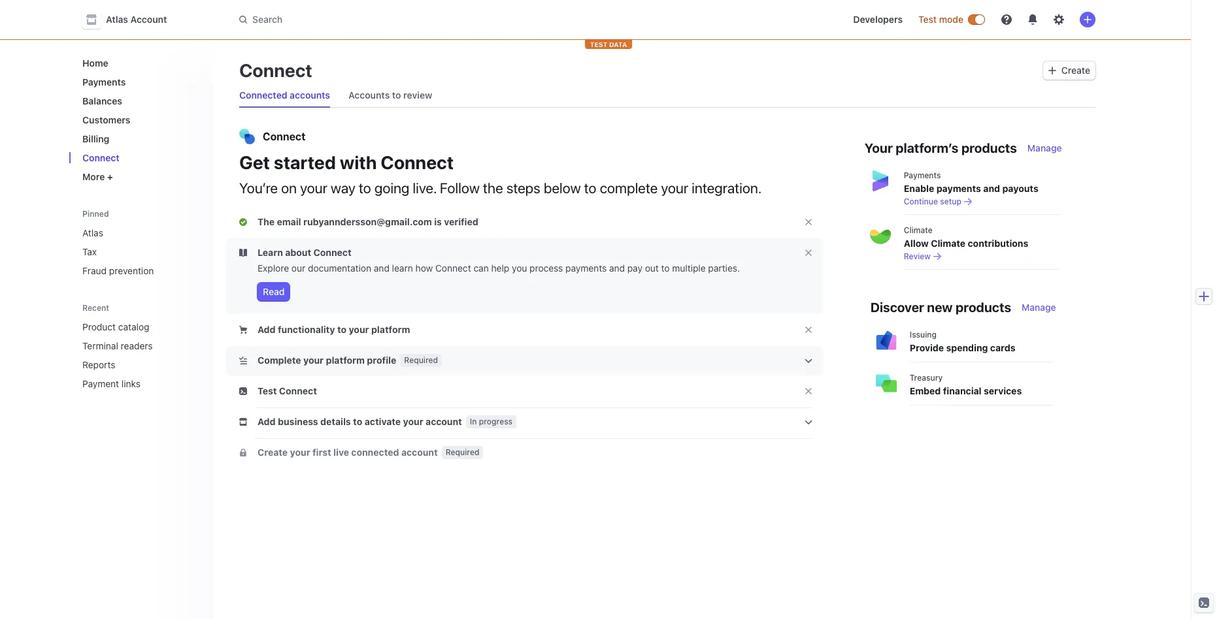 Task type: locate. For each thing, give the bounding box(es) containing it.
test connect button
[[239, 385, 320, 398]]

0 vertical spatial test
[[918, 14, 937, 25]]

1 vertical spatial svg image
[[239, 418, 247, 426]]

0 vertical spatial atlas
[[106, 14, 128, 25]]

profile
[[367, 355, 396, 366]]

payments enable payments and payouts
[[904, 171, 1038, 194]]

1 vertical spatial atlas
[[82, 227, 103, 239]]

add inside dropdown button
[[258, 416, 276, 427]]

platform down add functionality to your platform
[[326, 355, 365, 366]]

0 horizontal spatial test
[[258, 386, 277, 397]]

1 horizontal spatial test
[[918, 14, 937, 25]]

climate up the allow
[[904, 226, 933, 235]]

1 horizontal spatial platform
[[371, 324, 410, 335]]

payments right process
[[566, 263, 607, 274]]

discover new products
[[870, 300, 1011, 315]]

accounts
[[348, 90, 390, 101]]

going
[[374, 180, 409, 197]]

Search search field
[[231, 8, 600, 32]]

catalog
[[118, 322, 149, 333]]

search
[[252, 14, 282, 25]]

to inside dropdown button
[[353, 416, 362, 427]]

platform up profile
[[371, 324, 410, 335]]

can
[[474, 263, 489, 274]]

2 add from the top
[[258, 416, 276, 427]]

payments inside "core navigation links" element
[[82, 76, 126, 88]]

create your first live connected account
[[258, 447, 438, 458]]

svg image inside the add business details to activate your account dropdown button
[[239, 418, 247, 426]]

balances link
[[77, 90, 203, 112]]

new
[[927, 300, 953, 315]]

test down complete
[[258, 386, 277, 397]]

to up complete your platform profile
[[337, 324, 346, 335]]

tab list
[[234, 84, 1096, 108]]

2 horizontal spatial and
[[983, 183, 1000, 194]]

test left mode
[[918, 14, 937, 25]]

rubyanndersson@gmail.com
[[303, 216, 432, 227]]

0 vertical spatial climate
[[904, 226, 933, 235]]

connect up documentation
[[314, 247, 351, 258]]

connect up connected accounts
[[239, 59, 312, 81]]

create for create
[[1061, 65, 1090, 76]]

svg image inside learn about connect 'dropdown button'
[[239, 249, 247, 257]]

1 vertical spatial payments
[[904, 171, 941, 180]]

your up profile
[[349, 324, 369, 335]]

connect
[[239, 59, 312, 81], [263, 131, 305, 142], [381, 152, 454, 173], [82, 152, 119, 163], [314, 247, 351, 258], [435, 263, 471, 274], [279, 386, 317, 397]]

platform
[[371, 324, 410, 335], [326, 355, 365, 366]]

0 vertical spatial manage link
[[1028, 142, 1062, 155]]

1 vertical spatial account
[[401, 447, 438, 458]]

create button
[[1043, 61, 1096, 80]]

products for your platform's products
[[961, 141, 1017, 156]]

payouts
[[1002, 183, 1038, 194]]

svg image inside the test connect dropdown button
[[239, 388, 247, 396]]

svg image inside complete your platform profile dropdown button
[[239, 357, 247, 365]]

connect inside "core navigation links" element
[[82, 152, 119, 163]]

required
[[404, 356, 438, 365], [446, 448, 479, 458]]

tab list containing connected accounts
[[234, 84, 1096, 108]]

payments up setup
[[937, 183, 981, 194]]

payments up 'balances'
[[82, 76, 126, 88]]

create inside button
[[1061, 65, 1090, 76]]

required down 'in'
[[446, 448, 479, 458]]

connect link
[[77, 147, 203, 169]]

you
[[512, 263, 527, 274]]

svg image for create
[[1048, 67, 1056, 75]]

svg image left functionality
[[239, 326, 247, 334]]

product catalog link
[[77, 316, 184, 338]]

account left 'in'
[[426, 416, 462, 427]]

0 vertical spatial account
[[426, 416, 462, 427]]

0 vertical spatial products
[[961, 141, 1017, 156]]

developers
[[853, 14, 903, 25]]

required right profile
[[404, 356, 438, 365]]

climate
[[904, 226, 933, 235], [931, 238, 966, 249]]

0 vertical spatial payments
[[82, 76, 126, 88]]

and inside payments enable payments and payouts
[[983, 183, 1000, 194]]

payments inside payments enable payments and payouts
[[904, 171, 941, 180]]

0 vertical spatial payments
[[937, 183, 981, 194]]

svg image down the test connect dropdown button
[[239, 418, 247, 426]]

fraud
[[82, 265, 107, 276]]

the email rubyanndersson@gmail.com is verified
[[258, 216, 478, 227]]

read link
[[258, 283, 290, 301]]

connect up started
[[263, 131, 305, 142]]

your right on at the top of the page
[[300, 180, 327, 197]]

to left review
[[392, 90, 401, 101]]

payments up enable
[[904, 171, 941, 180]]

add
[[258, 324, 276, 335], [258, 416, 276, 427]]

add for add functionality to your platform
[[258, 324, 276, 335]]

started
[[274, 152, 336, 173]]

1 horizontal spatial create
[[1061, 65, 1090, 76]]

0 horizontal spatial and
[[374, 263, 390, 274]]

1 svg image from the top
[[239, 326, 247, 334]]

create for create your first live connected account
[[258, 447, 288, 458]]

and left learn
[[374, 263, 390, 274]]

platform's
[[896, 141, 959, 156]]

atlas
[[106, 14, 128, 25], [82, 227, 103, 239]]

connect inside get started with connect you're on your way to going live. follow the steps below to complete your integration.
[[381, 152, 454, 173]]

continue setup link
[[904, 197, 1059, 207]]

2 svg image from the top
[[239, 418, 247, 426]]

your
[[865, 141, 893, 156]]

and left pay
[[609, 263, 625, 274]]

1 vertical spatial platform
[[326, 355, 365, 366]]

to
[[392, 90, 401, 101], [359, 180, 371, 197], [584, 180, 596, 197], [661, 263, 670, 274], [337, 324, 346, 335], [353, 416, 362, 427]]

fraud prevention link
[[77, 260, 203, 282]]

connected
[[239, 90, 287, 101]]

create
[[1061, 65, 1090, 76], [258, 447, 288, 458]]

add inside dropdown button
[[258, 324, 276, 335]]

your
[[300, 180, 327, 197], [661, 180, 688, 197], [349, 324, 369, 335], [303, 355, 324, 366], [403, 416, 423, 427], [290, 447, 310, 458]]

1 add from the top
[[258, 324, 276, 335]]

learn about connect
[[258, 247, 351, 258]]

payment links link
[[77, 373, 184, 395]]

your right complete
[[661, 180, 688, 197]]

connect left can
[[435, 263, 471, 274]]

connect up business
[[279, 386, 317, 397]]

1 horizontal spatial required
[[446, 448, 479, 458]]

svg image for add functionality to your platform
[[239, 326, 247, 334]]

more +
[[82, 171, 113, 182]]

1 vertical spatial manage link
[[1022, 301, 1056, 314]]

contributions
[[968, 238, 1028, 249]]

svg image
[[1048, 67, 1056, 75], [239, 218, 247, 226], [239, 249, 247, 257], [239, 357, 247, 365], [239, 388, 247, 396], [239, 449, 247, 457]]

our
[[291, 263, 305, 274]]

connect up more +
[[82, 152, 119, 163]]

0 horizontal spatial payments
[[566, 263, 607, 274]]

test data
[[590, 41, 627, 48]]

1 horizontal spatial payments
[[904, 171, 941, 180]]

0 vertical spatial svg image
[[239, 326, 247, 334]]

verified
[[444, 216, 478, 227]]

enable
[[904, 183, 934, 194]]

to inside dropdown button
[[337, 324, 346, 335]]

complete
[[600, 180, 658, 197]]

reports link
[[77, 354, 184, 376]]

manage for your platform's products
[[1028, 142, 1062, 154]]

recent
[[82, 303, 109, 313]]

in
[[470, 417, 477, 427]]

1 vertical spatial required
[[446, 448, 479, 458]]

explore our documentation and learn how connect can help you process payments and pay out to multiple parties.
[[258, 263, 740, 274]]

1 vertical spatial manage
[[1022, 302, 1056, 313]]

1 horizontal spatial payments
[[937, 183, 981, 194]]

manage link
[[1028, 142, 1062, 155], [1022, 301, 1056, 314]]

setup
[[940, 197, 962, 207]]

more
[[82, 171, 105, 182]]

to right 'details'
[[353, 416, 362, 427]]

review
[[403, 90, 432, 101]]

0 vertical spatial manage
[[1028, 142, 1062, 154]]

mode
[[939, 14, 963, 25]]

billing link
[[77, 128, 203, 150]]

1 vertical spatial products
[[956, 300, 1011, 315]]

svg image
[[239, 326, 247, 334], [239, 418, 247, 426]]

atlas for atlas account
[[106, 14, 128, 25]]

manage
[[1028, 142, 1062, 154], [1022, 302, 1056, 313]]

svg image for add business details to activate your account
[[239, 418, 247, 426]]

connect up the live.
[[381, 152, 454, 173]]

1 vertical spatial create
[[258, 447, 288, 458]]

svg image for create your first live connected account
[[239, 449, 247, 457]]

platform inside dropdown button
[[371, 324, 410, 335]]

0 horizontal spatial create
[[258, 447, 288, 458]]

account right connected
[[401, 447, 438, 458]]

payments
[[937, 183, 981, 194], [566, 263, 607, 274]]

home
[[82, 58, 108, 69]]

embed
[[910, 386, 941, 397]]

create down business
[[258, 447, 288, 458]]

svg image for learn about connect
[[239, 249, 247, 257]]

atlas inside button
[[106, 14, 128, 25]]

create down the settings icon
[[1061, 65, 1090, 76]]

accounts to review link
[[343, 86, 438, 105]]

atlas left account
[[106, 14, 128, 25]]

add up complete
[[258, 324, 276, 335]]

1 vertical spatial add
[[258, 416, 276, 427]]

0 horizontal spatial platform
[[326, 355, 365, 366]]

issuing
[[910, 330, 937, 340]]

0 horizontal spatial payments
[[82, 76, 126, 88]]

your platform's products
[[865, 141, 1017, 156]]

core navigation links element
[[77, 52, 203, 188]]

connect inside dropdown button
[[279, 386, 317, 397]]

products up issuing provide spending cards
[[956, 300, 1011, 315]]

out
[[645, 263, 659, 274]]

test inside dropdown button
[[258, 386, 277, 397]]

add left business
[[258, 416, 276, 427]]

svg image inside add functionality to your platform dropdown button
[[239, 326, 247, 334]]

your right activate
[[403, 416, 423, 427]]

svg image inside create button
[[1048, 67, 1056, 75]]

1 vertical spatial test
[[258, 386, 277, 397]]

+
[[107, 171, 113, 182]]

1 vertical spatial payments
[[566, 263, 607, 274]]

0 horizontal spatial atlas
[[82, 227, 103, 239]]

0 vertical spatial create
[[1061, 65, 1090, 76]]

to right below at the left of page
[[584, 180, 596, 197]]

climate right the allow
[[931, 238, 966, 249]]

your down functionality
[[303, 355, 324, 366]]

below
[[544, 180, 581, 197]]

1 horizontal spatial atlas
[[106, 14, 128, 25]]

to right way
[[359, 180, 371, 197]]

continue
[[904, 197, 938, 207]]

atlas down the pinned
[[82, 227, 103, 239]]

reports
[[82, 360, 115, 371]]

atlas inside pinned element
[[82, 227, 103, 239]]

0 horizontal spatial required
[[404, 356, 438, 365]]

products up payments enable payments and payouts
[[961, 141, 1017, 156]]

and up continue setup link
[[983, 183, 1000, 194]]

0 vertical spatial add
[[258, 324, 276, 335]]

your inside dropdown button
[[303, 355, 324, 366]]

home link
[[77, 52, 203, 74]]

read
[[263, 286, 285, 297]]

svg image for the email rubyanndersson@gmail.com is verified
[[239, 218, 247, 226]]

svg image for complete your platform profile
[[239, 357, 247, 365]]

0 vertical spatial platform
[[371, 324, 410, 335]]



Task type: vqa. For each thing, say whether or not it's contained in the screenshot.
Terminal readers
yes



Task type: describe. For each thing, give the bounding box(es) containing it.
spending
[[946, 343, 988, 354]]

to right out
[[661, 263, 670, 274]]

account
[[130, 14, 167, 25]]

atlas link
[[77, 222, 203, 244]]

terminal readers
[[82, 341, 153, 352]]

your left first
[[290, 447, 310, 458]]

continue setup
[[904, 197, 962, 207]]

product
[[82, 322, 116, 333]]

connected accounts
[[239, 90, 330, 101]]

customers
[[82, 114, 130, 126]]

review
[[904, 252, 931, 261]]

payments for payments enable payments and payouts
[[904, 171, 941, 180]]

terminal
[[82, 341, 118, 352]]

live.
[[413, 180, 437, 197]]

atlas account
[[106, 14, 167, 25]]

pay
[[627, 263, 643, 274]]

with
[[340, 152, 377, 173]]

test for test mode
[[918, 14, 937, 25]]

functionality
[[278, 324, 335, 335]]

payment
[[82, 378, 119, 390]]

details
[[320, 416, 351, 427]]

0 vertical spatial required
[[404, 356, 438, 365]]

your inside dropdown button
[[349, 324, 369, 335]]

Search text field
[[231, 8, 600, 32]]

climate allow climate contributions
[[904, 226, 1028, 249]]

on
[[281, 180, 297, 197]]

settings image
[[1054, 14, 1064, 25]]

test connect
[[258, 386, 317, 397]]

discover
[[870, 300, 924, 315]]

how
[[415, 263, 433, 274]]

add business details to activate your account button
[[239, 416, 465, 429]]

complete
[[258, 355, 301, 366]]

manage link for discover new products
[[1022, 301, 1056, 314]]

accounts to review
[[348, 90, 432, 101]]

email
[[277, 216, 301, 227]]

atlas account button
[[82, 10, 180, 29]]

in progress
[[470, 417, 512, 427]]

cards
[[990, 343, 1016, 354]]

test for test connect
[[258, 386, 277, 397]]

connect inside 'dropdown button'
[[314, 247, 351, 258]]

1 vertical spatial climate
[[931, 238, 966, 249]]

parties.
[[708, 263, 740, 274]]

pinned element
[[77, 222, 203, 282]]

learn
[[258, 247, 283, 258]]

payments inside payments enable payments and payouts
[[937, 183, 981, 194]]

atlas for atlas
[[82, 227, 103, 239]]

issuing provide spending cards
[[910, 330, 1016, 354]]

readers
[[121, 341, 153, 352]]

test
[[590, 41, 607, 48]]

way
[[331, 180, 356, 197]]

connected
[[351, 447, 399, 458]]

prevention
[[109, 265, 154, 276]]

test mode
[[918, 14, 963, 25]]

documentation
[[308, 263, 371, 274]]

learn
[[392, 263, 413, 274]]

integration.
[[692, 180, 762, 197]]

tax link
[[77, 241, 203, 263]]

help
[[491, 263, 509, 274]]

recent navigation links element
[[69, 297, 213, 395]]

activate
[[365, 416, 401, 427]]

follow
[[440, 180, 480, 197]]

get
[[239, 152, 270, 173]]

about
[[285, 247, 311, 258]]

treasury embed financial services
[[910, 373, 1022, 397]]

balances
[[82, 95, 122, 107]]

fraud prevention
[[82, 265, 154, 276]]

add functionality to your platform
[[258, 324, 410, 335]]

links
[[121, 378, 140, 390]]

1 horizontal spatial and
[[609, 263, 625, 274]]

recent element
[[69, 316, 213, 395]]

products for discover new products
[[956, 300, 1011, 315]]

add functionality to your platform button
[[239, 324, 413, 337]]

connected accounts link
[[234, 86, 335, 105]]

and for payouts
[[983, 183, 1000, 194]]

manage for discover new products
[[1022, 302, 1056, 313]]

platform inside dropdown button
[[326, 355, 365, 366]]

accounts
[[290, 90, 330, 101]]

learn about connect button
[[239, 246, 354, 260]]

payments for payments
[[82, 76, 126, 88]]

developers link
[[848, 9, 908, 30]]

add for add business details to activate your account
[[258, 416, 276, 427]]

get started with connect you're on your way to going live. follow the steps below to complete your integration.
[[239, 152, 762, 197]]

pinned navigation links element
[[77, 203, 205, 282]]

services
[[984, 386, 1022, 397]]

payment links
[[82, 378, 140, 390]]

you're
[[239, 180, 278, 197]]

process
[[530, 263, 563, 274]]

is
[[434, 216, 442, 227]]

manage link for your platform's products
[[1028, 142, 1062, 155]]

steps
[[506, 180, 540, 197]]

help image
[[1001, 14, 1012, 25]]

customers link
[[77, 109, 203, 131]]

complete your platform profile
[[258, 355, 396, 366]]

the
[[258, 216, 275, 227]]

allow
[[904, 238, 929, 249]]

pinned
[[82, 209, 109, 219]]

your inside dropdown button
[[403, 416, 423, 427]]

the
[[483, 180, 503, 197]]

svg image for test connect
[[239, 388, 247, 396]]

and for learn
[[374, 263, 390, 274]]

complete your platform profile button
[[239, 354, 399, 367]]

notifications image
[[1028, 14, 1038, 25]]

account inside dropdown button
[[426, 416, 462, 427]]



